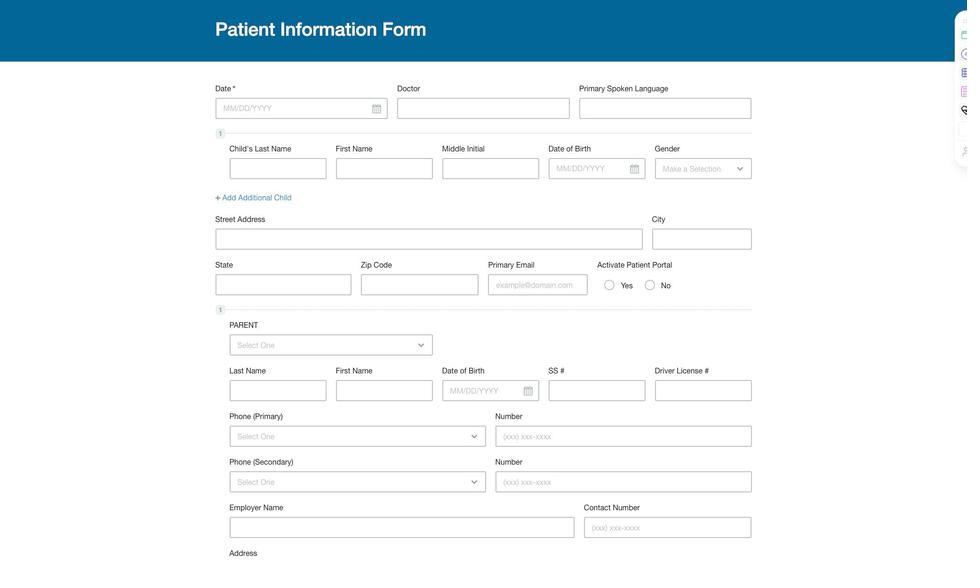 Task type: locate. For each thing, give the bounding box(es) containing it.
1 horizontal spatial mm/dd/yyyy text field
[[442, 381, 539, 402]]

MM/DD/YYYY text field
[[215, 98, 388, 119], [442, 381, 539, 402]]

0 horizontal spatial mm/dd/yyyy text field
[[215, 98, 388, 119]]

(xxx) xxx-xxxx number field
[[496, 426, 752, 447], [496, 472, 752, 493], [584, 518, 752, 539]]

MM/DD/YYYY text field
[[549, 158, 646, 179]]

None text field
[[397, 98, 570, 119], [442, 158, 539, 179], [215, 229, 643, 250], [652, 229, 752, 250], [215, 275, 352, 296], [230, 381, 327, 402], [336, 381, 433, 402], [230, 518, 575, 539], [397, 98, 570, 119], [442, 158, 539, 179], [215, 229, 643, 250], [652, 229, 752, 250], [215, 275, 352, 296], [230, 381, 327, 402], [336, 381, 433, 402], [230, 518, 575, 539]]

0 vertical spatial mm/dd/yyyy text field
[[215, 98, 388, 119]]

example@domain.com text field
[[488, 275, 588, 296]]

None text field
[[579, 98, 752, 119], [230, 158, 327, 179], [336, 158, 433, 179], [361, 275, 479, 296], [549, 381, 646, 402], [655, 381, 752, 402], [579, 98, 752, 119], [230, 158, 327, 179], [336, 158, 433, 179], [361, 275, 479, 296], [549, 381, 646, 402], [655, 381, 752, 402]]



Task type: describe. For each thing, give the bounding box(es) containing it.
1 vertical spatial mm/dd/yyyy text field
[[442, 381, 539, 402]]

2 vertical spatial (xxx) xxx-xxxx number field
[[584, 518, 752, 539]]

0 vertical spatial (xxx) xxx-xxxx number field
[[496, 426, 752, 447]]

1 vertical spatial (xxx) xxx-xxxx number field
[[496, 472, 752, 493]]



Task type: vqa. For each thing, say whether or not it's contained in the screenshot.
the bottom MM/DD/YYYY text box
yes



